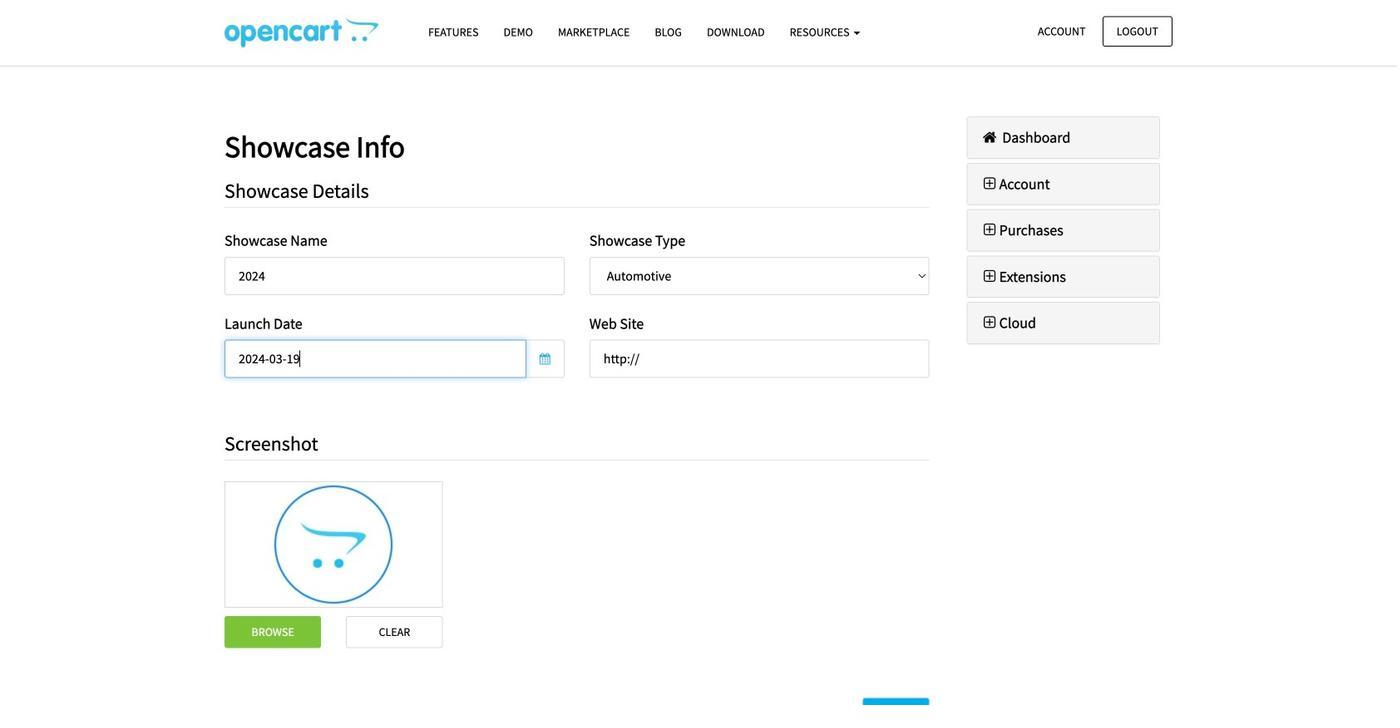 Task type: describe. For each thing, give the bounding box(es) containing it.
Project Web Site text field
[[590, 340, 930, 378]]

2 plus square o image from the top
[[981, 316, 1000, 330]]

calendar image
[[540, 353, 551, 365]]

2 plus square o image from the top
[[981, 269, 1000, 284]]



Task type: locate. For each thing, give the bounding box(es) containing it.
home image
[[981, 130, 1000, 145]]

plus square o image
[[981, 176, 1000, 191], [981, 269, 1000, 284]]

1 vertical spatial plus square o image
[[981, 316, 1000, 330]]

1 plus square o image from the top
[[981, 176, 1000, 191]]

Launch Date text field
[[225, 340, 526, 378]]

0 vertical spatial plus square o image
[[981, 223, 1000, 238]]

1 plus square o image from the top
[[981, 223, 1000, 238]]

plus square o image
[[981, 223, 1000, 238], [981, 316, 1000, 330]]

Project Name text field
[[225, 257, 565, 295]]

opencart - showcase image
[[225, 17, 379, 47]]

0 vertical spatial plus square o image
[[981, 176, 1000, 191]]

1 vertical spatial plus square o image
[[981, 269, 1000, 284]]



Task type: vqa. For each thing, say whether or not it's contained in the screenshot.
bottom plus square o icon
yes



